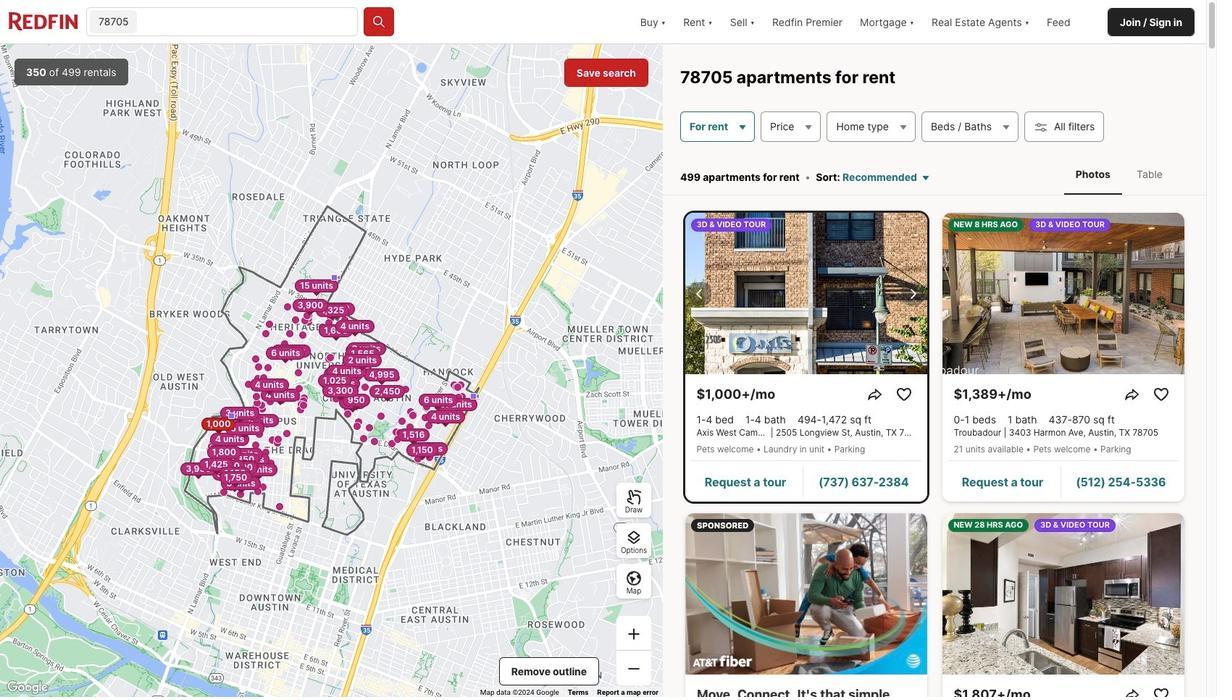 Task type: vqa. For each thing, say whether or not it's contained in the screenshot.
30
no



Task type: locate. For each thing, give the bounding box(es) containing it.
add home to favorites checkbox for share home icon
[[1150, 383, 1173, 407]]

toggle search results table view tab
[[1125, 156, 1175, 192]]

add home to favorites image for top share home image
[[895, 386, 913, 404]]

0 vertical spatial share home image
[[866, 386, 884, 404]]

ad element
[[685, 514, 927, 698]]

Add home to favorites checkbox
[[892, 383, 916, 407], [1150, 383, 1173, 407], [1150, 684, 1173, 698]]

0 vertical spatial add home to favorites image
[[895, 386, 913, 404]]

share home image
[[866, 386, 884, 404], [1124, 687, 1141, 698]]

0 horizontal spatial share home image
[[866, 386, 884, 404]]

map region
[[0, 44, 663, 698]]

1 vertical spatial share home image
[[1124, 687, 1141, 698]]

add home to favorites image
[[895, 386, 913, 404], [1153, 687, 1170, 698]]

add home to favorites checkbox for share home image to the right
[[1150, 684, 1173, 698]]

add home to favorites image for share home image to the right
[[1153, 687, 1170, 698]]

None search field
[[140, 8, 357, 37]]

tab list
[[1050, 153, 1189, 195]]

1 vertical spatial add home to favorites image
[[1153, 687, 1170, 698]]

0 horizontal spatial add home to favorites image
[[895, 386, 913, 404]]

google image
[[4, 679, 51, 698]]

1 horizontal spatial add home to favorites image
[[1153, 687, 1170, 698]]

share home image
[[1124, 386, 1141, 404]]

next image
[[904, 285, 921, 303]]



Task type: describe. For each thing, give the bounding box(es) containing it.
1 horizontal spatial share home image
[[1124, 687, 1141, 698]]

add home to favorites checkbox for top share home image
[[892, 383, 916, 407]]

previous image
[[691, 285, 708, 303]]

toggle search results photos view tab
[[1064, 156, 1123, 192]]

advertisement image
[[678, 508, 935, 698]]

submit search image
[[372, 14, 386, 29]]

add home to favorites image
[[1153, 386, 1170, 404]]



